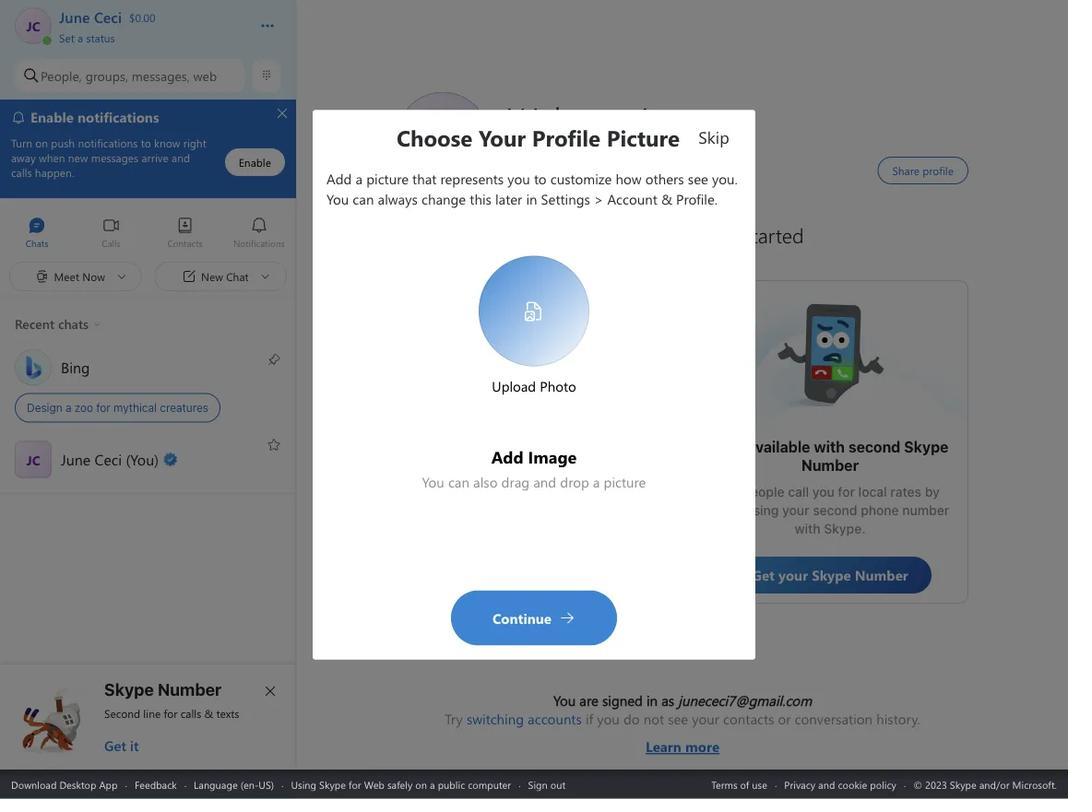 Task type: locate. For each thing, give the bounding box(es) containing it.
1 horizontal spatial a
[[77, 30, 83, 45]]

or right ups
[[618, 494, 630, 509]]

share the invite with anyone even if they aren't on skype. no sign ups or downloads required.
[[412, 475, 661, 528]]

people,
[[41, 67, 82, 84]]

2 horizontal spatial skype
[[904, 439, 949, 456]]

on right safely
[[415, 778, 427, 792]]

second up local
[[848, 439, 901, 456]]

number inside stay available with second skype number
[[801, 457, 859, 475]]

for right zoo
[[96, 402, 111, 415]]

with right available at the right bottom of page
[[814, 439, 845, 456]]

sign
[[563, 494, 589, 509]]

0 horizontal spatial a
[[65, 402, 71, 415]]

0 vertical spatial if
[[620, 475, 628, 491]]

you left do
[[597, 710, 620, 729]]

you
[[553, 692, 576, 710]]

1 vertical spatial if
[[586, 710, 593, 729]]

no
[[542, 494, 560, 509]]

for left local
[[838, 485, 855, 500]]

1 vertical spatial skype.
[[824, 522, 866, 537]]

if
[[620, 475, 628, 491], [586, 710, 593, 729]]

0 horizontal spatial skype.
[[497, 494, 539, 509]]

groups,
[[85, 67, 128, 84]]

with down call in the bottom right of the page
[[795, 522, 820, 537]]

if right you
[[586, 710, 593, 729]]

on down invite at bottom left
[[479, 494, 494, 509]]

download desktop app link
[[11, 778, 118, 792]]

number up the calls
[[158, 680, 222, 700]]

second inside let people call you for local rates by purchasing your second phone number with skype.
[[813, 503, 857, 518]]

skype right the using
[[319, 778, 346, 792]]

anyone inside share the invite with anyone even if they aren't on skype. no sign ups or downloads required.
[[540, 475, 584, 491]]

0 horizontal spatial skype
[[104, 680, 154, 700]]

anyone up the "no"
[[540, 475, 584, 491]]

0 horizontal spatial on
[[415, 778, 427, 792]]

1 vertical spatial anyone
[[540, 475, 584, 491]]

0 vertical spatial you
[[812, 485, 834, 500]]

0 vertical spatial second
[[848, 439, 901, 456]]

0 vertical spatial a
[[77, 30, 83, 45]]

a left public
[[430, 778, 435, 792]]

you right call in the bottom right of the page
[[812, 485, 834, 500]]

1 vertical spatial on
[[415, 778, 427, 792]]

a right set
[[77, 30, 83, 45]]

or inside try switching accounts if you do not see your contacts or conversation history. learn more
[[778, 710, 791, 729]]

with inside let people call you for local rates by purchasing your second phone number with skype.
[[795, 522, 820, 537]]

1 vertical spatial a
[[65, 402, 71, 415]]

your right see
[[692, 710, 719, 729]]

if inside try switching accounts if you do not see your contacts or conversation history. learn more
[[586, 710, 593, 729]]

local
[[858, 485, 887, 500]]

terms of use
[[711, 778, 767, 792]]

using
[[291, 778, 316, 792]]

0 vertical spatial number
[[801, 457, 859, 475]]

0 vertical spatial or
[[618, 494, 630, 509]]

phone
[[861, 503, 899, 518]]

available
[[747, 439, 810, 456]]

0 vertical spatial skype
[[904, 439, 949, 456]]

1 vertical spatial skype
[[104, 680, 154, 700]]

with down easy meetings with anyone
[[510, 475, 536, 491]]

design
[[27, 402, 62, 415]]

contacts
[[723, 710, 774, 729]]

you are signed in as
[[553, 692, 678, 710]]

1 horizontal spatial if
[[620, 475, 628, 491]]

1 vertical spatial or
[[778, 710, 791, 729]]

0 vertical spatial on
[[479, 494, 494, 509]]

a for set
[[77, 30, 83, 45]]

us)
[[259, 778, 274, 792]]

for right line
[[164, 706, 178, 721]]

for inside skype number element
[[164, 706, 178, 721]]

your
[[782, 503, 809, 518], [692, 710, 719, 729]]

rates
[[890, 485, 921, 500]]

learn more link
[[445, 729, 920, 756]]

conversation
[[795, 710, 873, 729]]

in
[[647, 692, 658, 710]]

1 horizontal spatial on
[[479, 494, 494, 509]]

your inside try switching accounts if you do not see your contacts or conversation history. learn more
[[692, 710, 719, 729]]

1 horizontal spatial skype.
[[824, 522, 866, 537]]

tab list
[[0, 208, 296, 259]]

switching accounts link
[[467, 710, 582, 729]]

skype number element
[[16, 680, 281, 755]]

even
[[587, 475, 616, 491]]

a inside button
[[77, 30, 83, 45]]

1 horizontal spatial skype
[[319, 778, 346, 792]]

second inside stay available with second skype number
[[848, 439, 901, 456]]

messages,
[[132, 67, 190, 84]]

anyone up even
[[580, 448, 632, 465]]

1 vertical spatial your
[[692, 710, 719, 729]]

you
[[812, 485, 834, 500], [597, 710, 620, 729]]

for
[[96, 402, 111, 415], [838, 485, 855, 500], [164, 706, 178, 721], [349, 778, 361, 792]]

you inside let people call you for local rates by purchasing your second phone number with skype.
[[812, 485, 834, 500]]

with inside stay available with second skype number
[[814, 439, 845, 456]]

web
[[364, 778, 385, 792]]

0 horizontal spatial or
[[618, 494, 630, 509]]

you inside try switching accounts if you do not see your contacts or conversation history. learn more
[[597, 710, 620, 729]]

skype
[[904, 439, 949, 456], [104, 680, 154, 700], [319, 778, 346, 792]]

0 vertical spatial skype.
[[497, 494, 539, 509]]

feedback
[[135, 778, 177, 792]]

1 vertical spatial second
[[813, 503, 857, 518]]

a inside button
[[65, 402, 71, 415]]

1 horizontal spatial your
[[782, 503, 809, 518]]

or right contacts
[[778, 710, 791, 729]]

0 vertical spatial your
[[782, 503, 809, 518]]

skype up by
[[904, 439, 949, 456]]

for inside let people call you for local rates by purchasing your second phone number with skype.
[[838, 485, 855, 500]]

if left they
[[620, 475, 628, 491]]

by
[[925, 485, 940, 500]]

creatures
[[160, 402, 208, 415]]

skype. inside share the invite with anyone even if they aren't on skype. no sign ups or downloads required.
[[497, 494, 539, 509]]

line
[[143, 706, 161, 721]]

or
[[618, 494, 630, 509], [778, 710, 791, 729]]

second
[[848, 439, 901, 456], [813, 503, 857, 518]]

1 horizontal spatial you
[[812, 485, 834, 500]]

are
[[579, 692, 598, 710]]

whosthis
[[775, 300, 832, 320]]

0 horizontal spatial you
[[597, 710, 620, 729]]

share
[[412, 475, 448, 491]]

privacy and cookie policy
[[784, 778, 896, 792]]

call
[[788, 485, 809, 500]]

0 horizontal spatial if
[[586, 710, 593, 729]]

skype. up downloads
[[497, 494, 539, 509]]

skype.
[[497, 494, 539, 509], [824, 522, 866, 537]]

1 horizontal spatial number
[[801, 457, 859, 475]]

0 horizontal spatial your
[[692, 710, 719, 729]]

language
[[194, 778, 238, 792]]

set a status
[[59, 30, 115, 45]]

on inside share the invite with anyone even if they aren't on skype. no sign ups or downloads required.
[[479, 494, 494, 509]]

0 horizontal spatial number
[[158, 680, 222, 700]]

skype up second
[[104, 680, 154, 700]]

second left the phone
[[813, 503, 857, 518]]

aren't
[[440, 494, 475, 509]]

accounts
[[528, 710, 582, 729]]

number
[[801, 457, 859, 475], [158, 680, 222, 700]]

on
[[479, 494, 494, 509], [415, 778, 427, 792]]

your down call in the bottom right of the page
[[782, 503, 809, 518]]

get
[[104, 737, 126, 755]]

public
[[438, 778, 465, 792]]

people
[[743, 485, 785, 500]]

skype. down the phone
[[824, 522, 866, 537]]

a
[[77, 30, 83, 45], [65, 402, 71, 415], [430, 778, 435, 792]]

1 horizontal spatial or
[[778, 710, 791, 729]]

1 vertical spatial you
[[597, 710, 620, 729]]

a left zoo
[[65, 402, 71, 415]]

2 vertical spatial skype
[[319, 778, 346, 792]]

2 horizontal spatial a
[[430, 778, 435, 792]]

out
[[550, 778, 566, 792]]

number up call in the bottom right of the page
[[801, 457, 859, 475]]



Task type: vqa. For each thing, say whether or not it's contained in the screenshot.
still
no



Task type: describe. For each thing, give the bounding box(es) containing it.
number
[[902, 503, 949, 518]]

terms of use link
[[711, 778, 767, 792]]

people, groups, messages, web
[[41, 67, 217, 84]]

if inside share the invite with anyone even if they aren't on skype. no sign ups or downloads required.
[[620, 475, 628, 491]]

not
[[643, 710, 664, 729]]

using skype for web safely on a public computer link
[[291, 778, 511, 792]]

set
[[59, 30, 74, 45]]

app
[[99, 778, 118, 792]]

with inside share the invite with anyone even if they aren't on skype. no sign ups or downloads required.
[[510, 475, 536, 491]]

with up the "no"
[[545, 448, 576, 465]]

language (en-us)
[[194, 778, 274, 792]]

second line for calls & texts
[[104, 706, 239, 721]]

downloads
[[473, 512, 539, 528]]

of
[[740, 778, 749, 792]]

language (en-us) link
[[194, 778, 274, 792]]

see
[[668, 710, 688, 729]]

second
[[104, 706, 140, 721]]

meetings
[[475, 448, 542, 465]]

try
[[445, 710, 463, 729]]

(en-
[[240, 778, 259, 792]]

web
[[193, 67, 217, 84]]

0 vertical spatial anyone
[[580, 448, 632, 465]]

computer
[[468, 778, 511, 792]]

safely
[[387, 778, 413, 792]]

ups
[[592, 494, 614, 509]]

cookie
[[838, 778, 867, 792]]

texts
[[216, 706, 239, 721]]

or inside share the invite with anyone even if they aren't on skype. no sign ups or downloads required.
[[618, 494, 630, 509]]

let people call you for local rates by purchasing your second phone number with skype.
[[711, 485, 953, 537]]

get it
[[104, 737, 139, 755]]

download
[[11, 778, 57, 792]]

status
[[86, 30, 115, 45]]

2 vertical spatial a
[[430, 778, 435, 792]]

stay available with second skype number
[[712, 439, 952, 475]]

it
[[130, 737, 139, 755]]

calls
[[181, 706, 201, 721]]

design a zoo for mythical creatures button
[[0, 343, 296, 432]]

use
[[752, 778, 767, 792]]

easy meetings with anyone
[[438, 448, 632, 465]]

download desktop app
[[11, 778, 118, 792]]

&
[[204, 706, 213, 721]]

zoo
[[75, 402, 93, 415]]

history.
[[876, 710, 920, 729]]

more
[[685, 738, 719, 756]]

using skype for web safely on a public computer
[[291, 778, 511, 792]]

your inside let people call you for local rates by purchasing your second phone number with skype.
[[782, 503, 809, 518]]

feedback link
[[135, 778, 177, 792]]

a for design
[[65, 402, 71, 415]]

the
[[451, 475, 471, 491]]

do
[[623, 710, 640, 729]]

signed
[[602, 692, 643, 710]]

mythical
[[114, 402, 157, 415]]

they
[[631, 475, 658, 491]]

stay
[[712, 439, 744, 456]]

desktop
[[59, 778, 96, 792]]

purchasing
[[711, 503, 779, 518]]

invite
[[474, 475, 507, 491]]

privacy and cookie policy link
[[784, 778, 896, 792]]

and
[[818, 778, 835, 792]]

1 vertical spatial number
[[158, 680, 222, 700]]

for inside button
[[96, 402, 111, 415]]

sign
[[528, 778, 548, 792]]

try switching accounts if you do not see your contacts or conversation history. learn more
[[445, 710, 920, 756]]

as
[[662, 692, 674, 710]]

sign out link
[[528, 778, 566, 792]]

set a status button
[[59, 26, 242, 45]]

easy
[[438, 448, 472, 465]]

for left "web"
[[349, 778, 361, 792]]

sign out
[[528, 778, 566, 792]]

learn
[[646, 738, 682, 756]]

privacy
[[784, 778, 815, 792]]

people, groups, messages, web button
[[15, 59, 244, 92]]

skype number
[[104, 680, 222, 700]]

skype. inside let people call you for local rates by purchasing your second phone number with skype.
[[824, 522, 866, 537]]

design a zoo for mythical creatures
[[27, 402, 208, 415]]

required.
[[542, 512, 597, 528]]

let
[[720, 485, 740, 500]]

skype inside stay available with second skype number
[[904, 439, 949, 456]]

terms
[[711, 778, 737, 792]]



